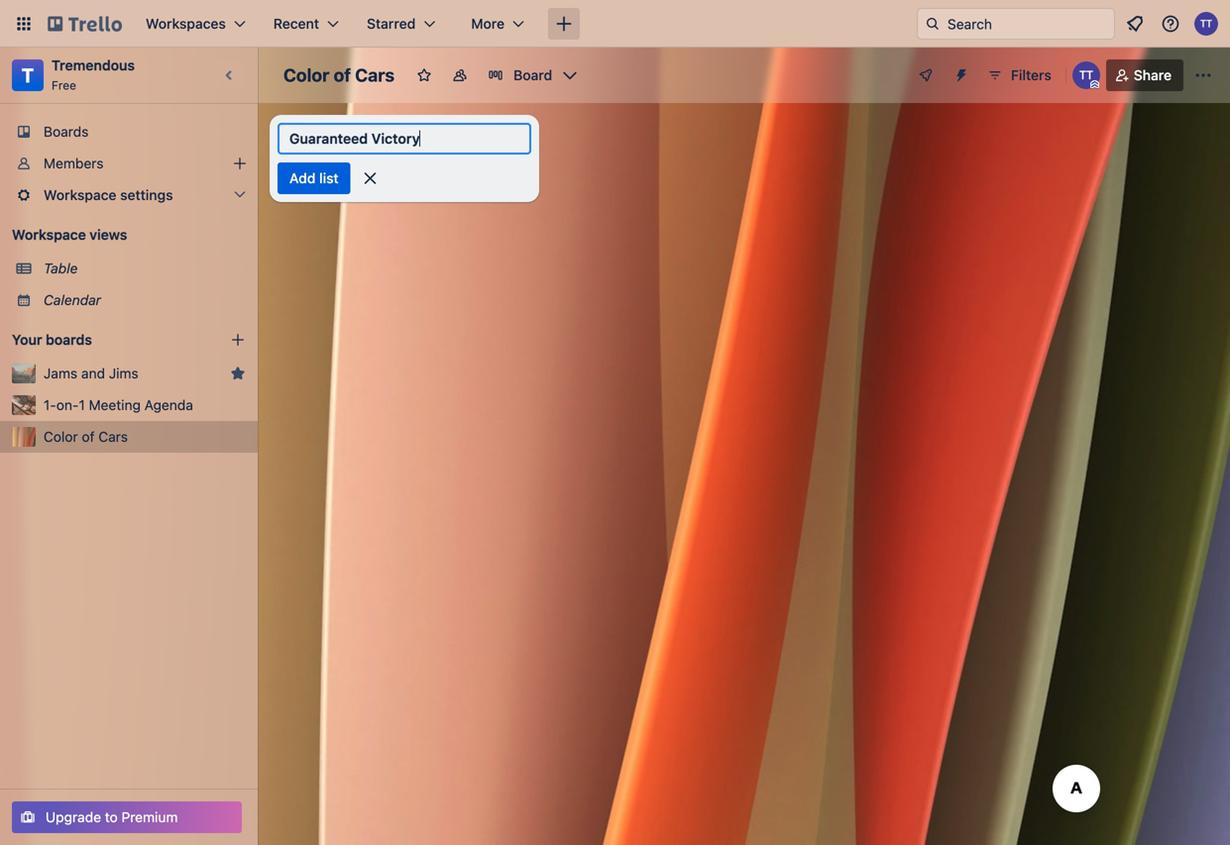Task type: vqa. For each thing, say whether or not it's contained in the screenshot.
2 to the right
no



Task type: describe. For each thing, give the bounding box(es) containing it.
upgrade
[[46, 809, 101, 826]]

workspace settings button
[[0, 179, 258, 211]]

board
[[514, 67, 552, 83]]

this member is an admin of this board. image
[[1090, 80, 1099, 89]]

workspace for workspace settings
[[44, 187, 116, 203]]

automation image
[[946, 59, 973, 87]]

share
[[1134, 67, 1172, 83]]

starred button
[[355, 8, 447, 40]]

Board name text field
[[274, 59, 404, 91]]

free
[[52, 78, 76, 92]]

boards
[[44, 123, 89, 140]]

search image
[[925, 16, 941, 32]]

workspaces button
[[134, 8, 258, 40]]

1
[[79, 397, 85, 413]]

add list button
[[278, 163, 351, 194]]

more button
[[459, 8, 536, 40]]

your
[[12, 332, 42, 348]]

workspace views
[[12, 226, 127, 243]]

color inside 'link'
[[44, 429, 78, 445]]

cancel list editing image
[[360, 169, 380, 188]]

recent
[[273, 15, 319, 32]]

views
[[89, 226, 127, 243]]

tremendous
[[52, 57, 135, 73]]

cars inside board name "text field"
[[355, 64, 395, 86]]

board button
[[480, 59, 586, 91]]

members
[[44, 155, 104, 171]]

recent button
[[262, 8, 351, 40]]

tremendous link
[[52, 57, 135, 73]]

your boards
[[12, 332, 92, 348]]

color of cars inside 'link'
[[44, 429, 128, 445]]

Search field
[[941, 9, 1114, 39]]

filters button
[[981, 59, 1057, 91]]

upgrade to premium link
[[12, 802, 242, 834]]

color of cars link
[[44, 427, 246, 447]]

share button
[[1106, 59, 1183, 91]]

1-
[[44, 397, 56, 413]]

color of cars inside board name "text field"
[[283, 64, 395, 86]]

jams and jims link
[[44, 364, 222, 384]]

tremendous free
[[52, 57, 135, 92]]

star or unstar board image
[[416, 67, 432, 83]]

of inside board name "text field"
[[334, 64, 351, 86]]

meeting
[[89, 397, 141, 413]]

to
[[105, 809, 118, 826]]

jams
[[44, 365, 77, 382]]



Task type: locate. For each thing, give the bounding box(es) containing it.
members link
[[0, 148, 258, 179]]

1 horizontal spatial of
[[334, 64, 351, 86]]

jims
[[109, 365, 138, 382]]

show menu image
[[1193, 65, 1213, 85]]

more
[[471, 15, 505, 32]]

boards link
[[0, 116, 258, 148]]

0 vertical spatial color of cars
[[283, 64, 395, 86]]

1 vertical spatial cars
[[98, 429, 128, 445]]

color down recent dropdown button
[[283, 64, 329, 86]]

of down 1
[[82, 429, 95, 445]]

0 vertical spatial terry turtle (terryturtle) image
[[1194, 12, 1218, 36]]

filters
[[1011, 67, 1051, 83]]

boards
[[46, 332, 92, 348]]

0 horizontal spatial color of cars
[[44, 429, 128, 445]]

premium
[[121, 809, 178, 826]]

table
[[44, 260, 78, 277]]

color of cars down recent dropdown button
[[283, 64, 395, 86]]

0 notifications image
[[1123, 12, 1147, 36]]

t link
[[12, 59, 44, 91]]

open information menu image
[[1161, 14, 1181, 34]]

1 vertical spatial color of cars
[[44, 429, 128, 445]]

workspace settings
[[44, 187, 173, 203]]

terry turtle (terryturtle) image right open information menu image
[[1194, 12, 1218, 36]]

t
[[22, 63, 34, 87]]

of inside the color of cars 'link'
[[82, 429, 95, 445]]

Enter list title… text field
[[278, 123, 531, 155]]

workspace visible image
[[452, 67, 468, 83]]

1 vertical spatial terry turtle (terryturtle) image
[[1072, 61, 1100, 89]]

workspace down the members
[[44, 187, 116, 203]]

1-on-1 meeting agenda
[[44, 397, 193, 413]]

cars left star or unstar board image
[[355, 64, 395, 86]]

1-on-1 meeting agenda link
[[44, 395, 246, 415]]

back to home image
[[48, 8, 122, 40]]

1 horizontal spatial color
[[283, 64, 329, 86]]

1 horizontal spatial terry turtle (terryturtle) image
[[1194, 12, 1218, 36]]

calendar
[[44, 292, 101, 308]]

color of cars down 1
[[44, 429, 128, 445]]

and
[[81, 365, 105, 382]]

0 horizontal spatial cars
[[98, 429, 128, 445]]

workspace navigation collapse icon image
[[216, 61, 244, 89]]

color
[[283, 64, 329, 86], [44, 429, 78, 445]]

0 horizontal spatial terry turtle (terryturtle) image
[[1072, 61, 1100, 89]]

on-
[[56, 397, 79, 413]]

agenda
[[144, 397, 193, 413]]

your boards with 3 items element
[[12, 328, 200, 352]]

workspace inside popup button
[[44, 187, 116, 203]]

power ups image
[[918, 67, 934, 83]]

0 vertical spatial of
[[334, 64, 351, 86]]

1 vertical spatial of
[[82, 429, 95, 445]]

cars inside the color of cars 'link'
[[98, 429, 128, 445]]

1 vertical spatial color
[[44, 429, 78, 445]]

1 horizontal spatial color of cars
[[283, 64, 395, 86]]

workspace
[[44, 187, 116, 203], [12, 226, 86, 243]]

settings
[[120, 187, 173, 203]]

starred icon image
[[230, 366, 246, 382]]

0 horizontal spatial of
[[82, 429, 95, 445]]

upgrade to premium
[[46, 809, 178, 826]]

add
[[289, 170, 316, 186]]

of down recent dropdown button
[[334, 64, 351, 86]]

0 horizontal spatial color
[[44, 429, 78, 445]]

0 vertical spatial workspace
[[44, 187, 116, 203]]

calendar link
[[44, 290, 246, 310]]

starred
[[367, 15, 416, 32]]

0 vertical spatial color
[[283, 64, 329, 86]]

list
[[319, 170, 339, 186]]

cars
[[355, 64, 395, 86], [98, 429, 128, 445]]

workspaces
[[146, 15, 226, 32]]

cars down "meeting"
[[98, 429, 128, 445]]

workspace up table
[[12, 226, 86, 243]]

workspace for workspace views
[[12, 226, 86, 243]]

add list
[[289, 170, 339, 186]]

of
[[334, 64, 351, 86], [82, 429, 95, 445]]

table link
[[44, 259, 246, 279]]

terry turtle (terryturtle) image
[[1194, 12, 1218, 36], [1072, 61, 1100, 89]]

1 vertical spatial workspace
[[12, 226, 86, 243]]

create board or workspace image
[[554, 14, 574, 34]]

jams and jims
[[44, 365, 138, 382]]

color down on-
[[44, 429, 78, 445]]

1 horizontal spatial cars
[[355, 64, 395, 86]]

terry turtle (terryturtle) image right filters on the right top
[[1072, 61, 1100, 89]]

add board image
[[230, 332, 246, 348]]

color inside board name "text field"
[[283, 64, 329, 86]]

0 vertical spatial cars
[[355, 64, 395, 86]]

color of cars
[[283, 64, 395, 86], [44, 429, 128, 445]]

primary element
[[0, 0, 1230, 48]]



